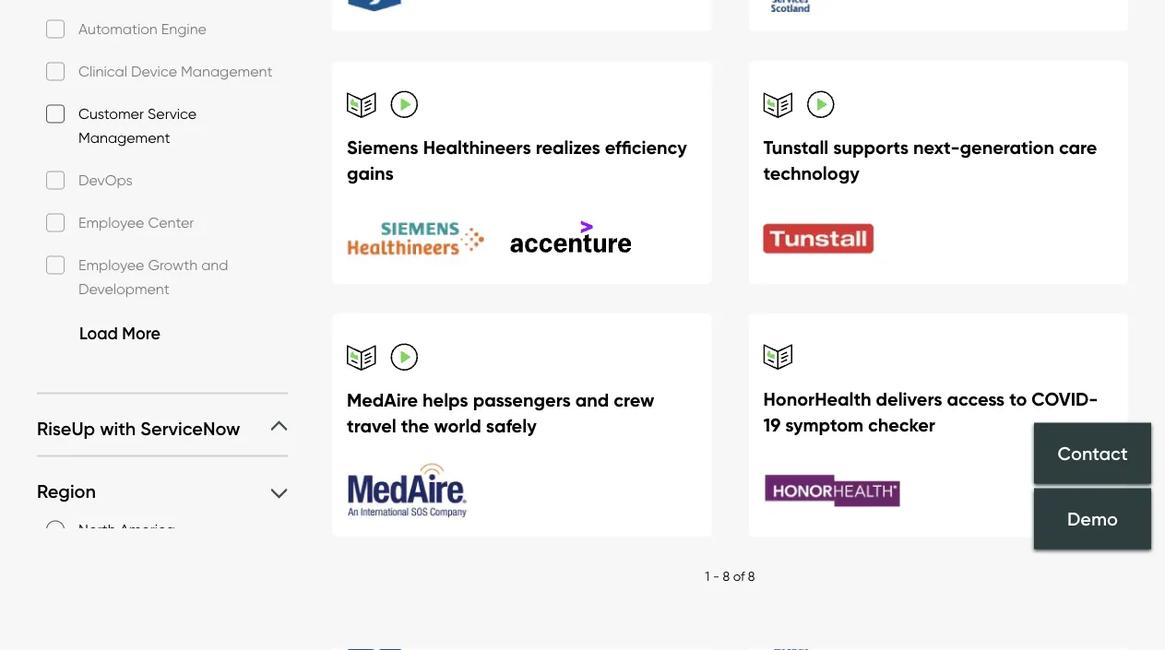 Task type: locate. For each thing, give the bounding box(es) containing it.
19
[[764, 414, 781, 437]]

and left crew
[[576, 389, 609, 412]]

management down the engine
[[181, 63, 273, 81]]

8 right '-'
[[723, 568, 730, 584]]

with
[[100, 417, 136, 440]]

medaire
[[347, 389, 418, 412]]

siemens healthineers image
[[347, 210, 485, 268], [493, 210, 631, 268]]

siemens healthineers realizes efficiency gains
[[347, 136, 687, 185]]

travel
[[347, 415, 397, 438]]

employee for employee center
[[78, 214, 144, 232]]

honorhealth
[[764, 388, 872, 411]]

-
[[713, 568, 720, 584]]

america
[[120, 521, 175, 539]]

service
[[148, 105, 197, 123]]

supports
[[834, 136, 909, 159]]

access
[[947, 388, 1005, 411]]

1 horizontal spatial management
[[181, 63, 273, 81]]

management down the customer
[[78, 129, 170, 147]]

technology
[[764, 162, 860, 185]]

covid-
[[1032, 388, 1099, 411]]

realizes
[[536, 136, 601, 159]]

employee for employee growth and development
[[78, 257, 144, 275]]

8 right of
[[748, 568, 755, 584]]

2 employee from the top
[[78, 257, 144, 275]]

clinical device management
[[78, 63, 273, 81]]

employee up development
[[78, 257, 144, 275]]

2 8 from the left
[[748, 568, 755, 584]]

management
[[181, 63, 273, 81], [78, 129, 170, 147]]

0 vertical spatial and
[[201, 257, 228, 275]]

the
[[401, 415, 430, 438]]

employee inside employee growth and development
[[78, 257, 144, 275]]

siemens healthineers image down siemens healthineers realizes efficiency gains
[[493, 210, 631, 268]]

management inside customer service management
[[78, 129, 170, 147]]

2 siemens healthineers image from the left
[[493, 210, 631, 268]]

servicenow
[[140, 417, 240, 440]]

load more
[[79, 324, 160, 345]]

1 vertical spatial employee
[[78, 257, 144, 275]]

1 horizontal spatial 8
[[748, 568, 755, 584]]

and right growth
[[201, 257, 228, 275]]

0 horizontal spatial and
[[201, 257, 228, 275]]

delivers
[[876, 388, 943, 411]]

1 - 8 of 8
[[705, 568, 755, 584]]

device
[[131, 63, 177, 81]]

siemens healthineers image down gains at the left top
[[347, 210, 485, 268]]

automation engine
[[78, 20, 207, 38]]

passengers
[[473, 389, 571, 412]]

and
[[201, 257, 228, 275], [576, 389, 609, 412]]

development
[[78, 281, 170, 299]]

symptom
[[786, 414, 864, 437]]

1 horizontal spatial siemens healthineers image
[[493, 210, 631, 268]]

honorhealth delivers access to covid- 19 symptom checker
[[764, 388, 1099, 437]]

1 8 from the left
[[723, 568, 730, 584]]

8
[[723, 568, 730, 584], [748, 568, 755, 584]]

1 horizontal spatial and
[[576, 389, 609, 412]]

nhs scotland – servicenow – customer story image
[[764, 0, 902, 15]]

1 employee from the top
[[78, 214, 144, 232]]

0 vertical spatial employee
[[78, 214, 144, 232]]

management for service
[[78, 129, 170, 147]]

1 vertical spatial management
[[78, 129, 170, 147]]

engine
[[161, 20, 207, 38]]

more
[[122, 324, 160, 345]]

employee
[[78, 214, 144, 232], [78, 257, 144, 275]]

medaire – servicenow – customer story image
[[347, 463, 485, 521]]

region
[[37, 480, 96, 503]]

next-
[[914, 136, 960, 159]]

0 vertical spatial management
[[181, 63, 273, 81]]

world
[[434, 415, 482, 438]]

0 horizontal spatial 8
[[723, 568, 730, 584]]

employee down devops at the left of the page
[[78, 214, 144, 232]]

0 horizontal spatial management
[[78, 129, 170, 147]]

center
[[148, 214, 194, 232]]

1 vertical spatial and
[[576, 389, 609, 412]]

tunstall – servicenow image
[[764, 210, 902, 268]]

0 horizontal spatial siemens healthineers image
[[347, 210, 485, 268]]

employee growth and development
[[78, 257, 228, 299]]



Task type: vqa. For each thing, say whether or not it's contained in the screenshot.
Clinical Device Management at the top of the page
yes



Task type: describe. For each thing, give the bounding box(es) containing it.
employee growth and development option
[[46, 257, 65, 275]]

of
[[733, 568, 745, 584]]

siemens
[[347, 136, 419, 159]]

clinical device management option
[[46, 63, 65, 81]]

checker
[[868, 414, 936, 437]]

1 siemens healthineers image from the left
[[347, 210, 485, 268]]

tunstall
[[764, 136, 829, 159]]

region button
[[37, 479, 288, 503]]

care
[[1059, 136, 1098, 159]]

crew
[[614, 389, 655, 412]]

healthineers
[[423, 136, 531, 159]]

efficiency
[[605, 136, 687, 159]]

riseup with servicenow button
[[37, 417, 288, 441]]

north america
[[78, 521, 175, 539]]

clinical
[[78, 63, 127, 81]]

growth
[[148, 257, 198, 275]]

devops option
[[46, 172, 65, 190]]

riseup
[[37, 417, 95, 440]]

helps
[[423, 389, 468, 412]]

customer service management option
[[46, 105, 65, 124]]

riseup with servicenow
[[37, 417, 240, 440]]

generation
[[960, 136, 1055, 159]]

automation
[[78, 20, 158, 38]]

gains
[[347, 162, 394, 185]]

to
[[1010, 388, 1027, 411]]

customer service management
[[78, 105, 197, 147]]

honorhealth - covid-19 customer stories - servicenow image
[[764, 463, 902, 521]]

tunstall supports next-generation care technology
[[764, 136, 1098, 185]]

1
[[705, 568, 710, 584]]

hjf – servicenow – customer story image
[[347, 0, 485, 15]]

load
[[79, 324, 118, 345]]

employee center option
[[46, 214, 65, 233]]

management for device
[[181, 63, 273, 81]]

north
[[78, 521, 116, 539]]

employee center
[[78, 214, 194, 232]]

load more button
[[46, 320, 160, 348]]

customer
[[78, 105, 144, 123]]

devops
[[78, 172, 133, 190]]

automation engine option
[[46, 20, 65, 39]]

and inside medaire helps passengers and crew travel the world safely
[[576, 389, 609, 412]]

safely
[[486, 415, 537, 438]]

medaire helps passengers and crew travel the world safely
[[347, 389, 655, 438]]

and inside employee growth and development
[[201, 257, 228, 275]]



